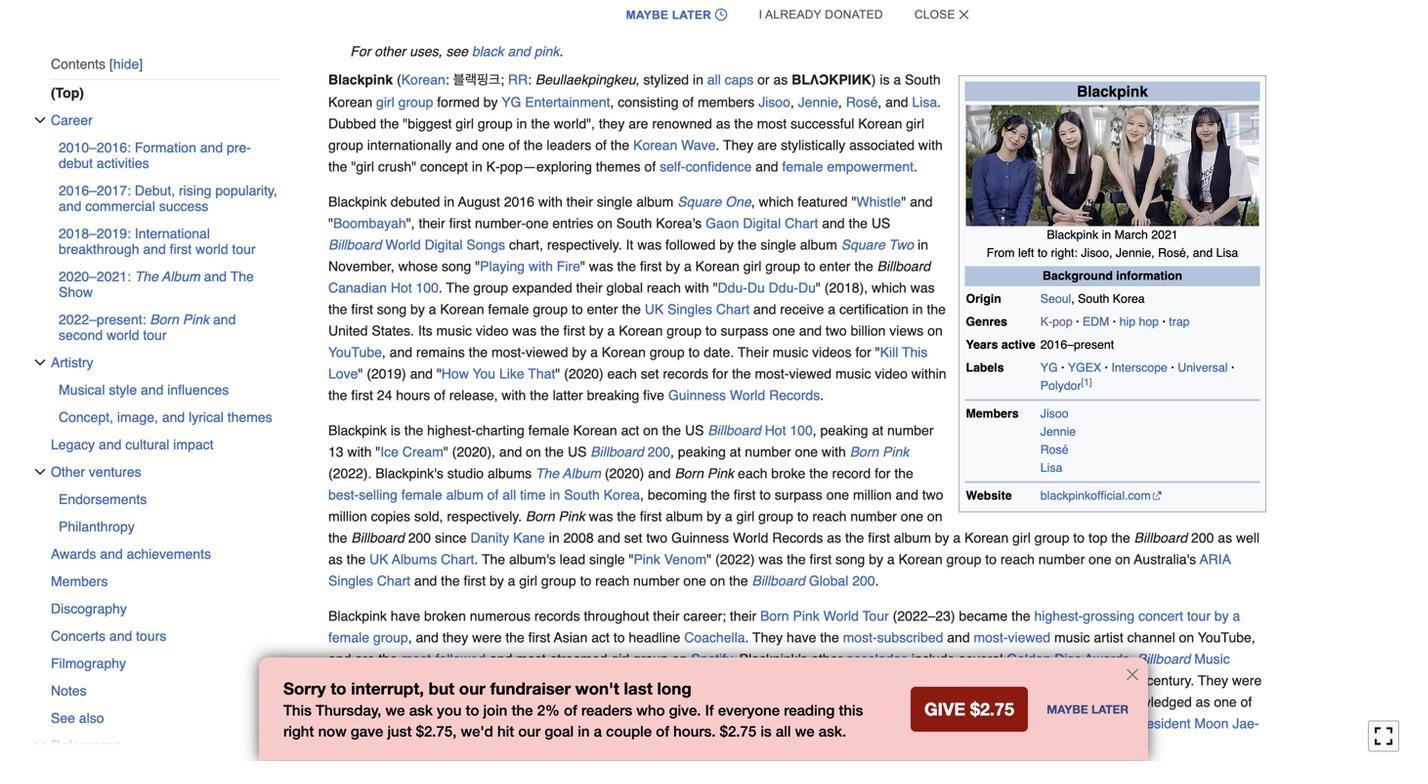 Task type: locate. For each thing, give the bounding box(es) containing it.
were up hours.
[[678, 695, 708, 710]]

entries
[[553, 216, 594, 231]]

1 horizontal spatial global
[[607, 280, 643, 296]]

0 horizontal spatial for
[[713, 366, 729, 382]]

music inside music awards
[[1195, 652, 1231, 667]]

grossing
[[1083, 609, 1135, 624]]

blackpink up 13
[[328, 423, 387, 439]]

korean inside playing with fire " was the first by a korean girl group to enter the billboard canadian hot 100 . the group expanded their global reach with " ddu-du ddu-du
[[696, 259, 740, 274]]

are up interrupt,
[[355, 652, 375, 667]]

0 horizontal spatial rosé link
[[846, 94, 878, 110]]

discography link
[[51, 595, 280, 623]]

awards and achievements
[[51, 546, 211, 562]]

of inside ", we ask you to join the 2% of readers who give. if everyone reading this right now gave just"
[[564, 702, 578, 720]]

viewed up that
[[526, 345, 569, 360]]

of
[[683, 94, 694, 110], [509, 137, 520, 153], [596, 137, 607, 153], [645, 159, 656, 175], [434, 388, 446, 403], [487, 487, 499, 503], [896, 673, 908, 689], [907, 695, 918, 710], [1241, 695, 1253, 710], [564, 702, 578, 720], [656, 723, 670, 741]]

1 horizontal spatial jisoo
[[1041, 407, 1069, 421]]

world
[[386, 237, 421, 253], [730, 388, 766, 403], [733, 531, 769, 546], [824, 609, 859, 624]]

group inside was the first album by a girl group to reach number one on the
[[759, 509, 794, 525]]

of down who
[[656, 723, 670, 741]]

have down born pink world tour link
[[787, 630, 817, 646]]

well
[[1237, 531, 1260, 546]]

in inside president moon jae- in
[[328, 738, 339, 753]]

1 vertical spatial uk
[[370, 552, 389, 568]]

at up born pink "link"
[[872, 423, 884, 439]]

korean down website
[[965, 531, 1009, 546]]

later left 'i'
[[672, 8, 712, 22]]

0 horizontal spatial surpass
[[721, 323, 769, 339]]

first inside , becoming the first to surpass one million and two million copies sold, respectively.
[[734, 487, 756, 503]]

of inside . the group has been acknowledged as one of the
[[1241, 695, 1253, 710]]

and inside boombayah ", their first number-one entries on south korea's gaon digital chart and the us billboard world digital songs chart, respectively. it was followed by the single album square two
[[822, 216, 845, 231]]

surpass
[[721, 323, 769, 339], [775, 487, 823, 503]]

blackpink for blackpink in march 2021 from left to right: jisoo, jennie, rosé, and lisa
[[1047, 228, 1099, 242]]

1 horizontal spatial yg
[[1041, 361, 1058, 375]]

. up beullaekpingkeu
[[560, 44, 563, 59]]

of down how
[[434, 388, 446, 403]]

$2.75 , we'd hit our goal in a couple of hours. $2.75 is all we ask.
[[416, 723, 847, 741]]

songs
[[467, 237, 506, 253]]

commercial
[[85, 198, 155, 214]]

, we ask you to join the 2% of readers who give. if everyone reading this right now gave just
[[284, 702, 864, 741]]

" inside in november, whose song "
[[475, 259, 480, 274]]

1 30 from the left
[[539, 695, 554, 710]]

billboard up the november, on the left top of page
[[328, 237, 382, 253]]

as up moon
[[1196, 695, 1211, 710]]

ddu- up uk singles chart link
[[718, 280, 748, 296]]

in inside and receive a certification in the united states. its music video was the first by a korean group to surpass one and two billion views on youtube , and remains the most-viewed by a korean group to date. their music videos for "
[[913, 302, 923, 317]]

first inside boombayah ", their first number-one entries on south korea's gaon digital chart and the us billboard world digital songs chart, respectively. it was followed by the single album square two
[[449, 216, 471, 231]]

0 horizontal spatial jisoo link
[[759, 94, 791, 110]]

in down the yg entertainment link
[[517, 116, 527, 132]]

korean inside " (2018), which was the first song by a korean female group to enter the
[[440, 302, 484, 317]]

0 horizontal spatial we
[[386, 702, 405, 720]]

" up receive
[[816, 280, 821, 296]]

1 vertical spatial album
[[563, 466, 601, 482]]

act down the breaking
[[621, 423, 640, 439]]

successful
[[791, 116, 855, 132]]

of down albums
[[487, 487, 499, 503]]

2 30 from the left
[[599, 695, 614, 710]]

maybe for the rightmost maybe later button
[[1047, 703, 1089, 717]]

references link
[[51, 732, 280, 759]]

stylized
[[644, 72, 689, 88]]

the left "girl
[[328, 159, 348, 175]]

number down record
[[851, 509, 897, 525]]

themes right lyrical
[[228, 409, 272, 425]]

2010–2016: formation and pre- debut activities
[[59, 140, 251, 171]]

international
[[135, 226, 210, 241]]

1 vertical spatial x small image
[[34, 357, 46, 368]]

the album link
[[536, 466, 601, 482]]

",
[[406, 216, 415, 231]]

0 vertical spatial other
[[375, 44, 406, 59]]

0 vertical spatial viewed
[[526, 345, 569, 360]]

0 horizontal spatial at
[[730, 444, 741, 460]]

surpass inside and receive a certification in the united states. its music video was the first by a korean group to surpass one and two billion views on youtube , and remains the most-viewed by a korean group to date. their music videos for "
[[721, 323, 769, 339]]

most inside . dubbed the "biggest girl group in the world", they are renowned as the most successful korean girl group internationally and one of the leaders of the
[[757, 116, 787, 132]]

, inside and receive a certification in the united states. its music video was the first by a korean group to surpass one and two billion views on youtube , and remains the most-viewed by a korean group to date. their music videos for "
[[382, 345, 386, 360]]

chart inside the aria singles chart
[[377, 574, 411, 589]]

our for but
[[459, 679, 486, 699]]

100
[[416, 280, 439, 296], [790, 423, 813, 439]]

maybe later down 21st
[[1047, 703, 1129, 717]]

dubbed
[[328, 116, 376, 132]]

2 horizontal spatial us
[[872, 216, 891, 231]]

first up and the show
[[170, 241, 192, 257]]

0 horizontal spatial tour
[[143, 327, 167, 343]]

and inside '" and "'
[[910, 194, 933, 210]]

1 x small image from the top
[[34, 114, 46, 126]]

billboard inside boombayah ", their first number-one entries on south korea's gaon digital chart and the us billboard world digital songs chart, respectively. it was followed by the single album square two
[[328, 237, 382, 253]]

viewed inside " (2020) each set records for the most-viewed music video within the first 24 hours of release, with the latter breaking five
[[789, 366, 832, 382]]

the up global
[[846, 531, 865, 546]]

2 vertical spatial song
[[836, 552, 866, 568]]

girl inside playing with fire " was the first by a korean girl group to enter the billboard canadian hot 100 . the group expanded their global reach with " ddu-du ddu-du
[[744, 259, 762, 274]]

was inside was the first album by a girl group to reach number one on the
[[589, 509, 614, 525]]

the inside 'ice cream " (2020), and on the us billboard 200 , peaking at number one with born pink (2022). blackpink's studio albums the album (2020) and born pink each broke the record for the best-selling female album of all time in south korea'
[[536, 466, 559, 482]]

0 vertical spatial single
[[597, 194, 633, 210]]

i
[[759, 8, 763, 21]]

followed
[[666, 237, 716, 253], [436, 652, 486, 667]]

born down and the show
[[150, 312, 179, 327]]

1 vertical spatial all
[[503, 487, 516, 503]]

president moon jae- in link
[[328, 716, 1260, 753]]

most- inside and receive a certification in the united states. its music video was the first by a korean group to surpass one and two billion views on youtube , and remains the most-viewed by a korean group to date. their music videos for "
[[492, 345, 526, 360]]

1 horizontal spatial this
[[902, 345, 928, 360]]

0 horizontal spatial each
[[608, 366, 637, 382]]

and up "concept"
[[456, 137, 478, 153]]

2 horizontal spatial is
[[880, 72, 890, 88]]

global
[[607, 280, 643, 296], [373, 738, 409, 753]]

which
[[759, 194, 794, 210], [872, 280, 907, 296]]

blackpink inside blackpink in march 2021 from left to right: jisoo, jennie, rosé, and lisa
[[1047, 228, 1099, 242]]

1 vertical spatial year
[[945, 695, 972, 710]]

the down it
[[617, 259, 636, 274]]

music
[[437, 323, 472, 339], [773, 345, 809, 360], [836, 366, 872, 382], [1055, 630, 1091, 646]]

2016–2017: debut, rising popularity, and commercial success
[[59, 183, 278, 214]]

which inside " (2018), which was the first song by a korean female group to enter the
[[872, 280, 907, 296]]

sold,
[[414, 509, 443, 525]]

its
[[418, 323, 433, 339]]

1 horizontal spatial which
[[872, 280, 907, 296]]

and up becoming
[[648, 466, 671, 482]]

jennie link
[[798, 94, 839, 110], [1041, 425, 1076, 439]]

within inside " (2020) each set records for the most-viewed music video within the first 24 hours of release, with the latter breaking five
[[912, 366, 947, 382]]

featured
[[798, 194, 848, 210]]

of up "jae-"
[[1241, 695, 1253, 710]]

themes
[[596, 159, 641, 175], [228, 409, 272, 425]]

" left (2022)
[[707, 552, 712, 568]]

by down becoming
[[707, 509, 722, 525]]

for
[[856, 345, 872, 360], [713, 366, 729, 382], [875, 466, 891, 482]]

seoul
[[1041, 292, 1072, 306]]

0 vertical spatial year
[[934, 673, 962, 689]]

0 horizontal spatial themes
[[228, 409, 272, 425]]

0 vertical spatial 2016
[[504, 194, 535, 210]]

0 vertical spatial forbes
[[488, 695, 531, 710]]

1 horizontal spatial uk
[[645, 302, 664, 317]]

coachella
[[685, 630, 745, 646]]

single for one
[[597, 194, 633, 210]]

is inside ) is a south korean
[[880, 72, 890, 88]]

1 horizontal spatial maybe
[[1047, 703, 1089, 717]]

tour up "youtube,"
[[1188, 609, 1211, 624]]

album up the korea's
[[637, 194, 674, 210]]

by up "youtube,"
[[1215, 609, 1230, 624]]

see
[[51, 711, 75, 726]]

global
[[809, 574, 849, 589]]

musical
[[59, 382, 105, 398]]

x small image
[[34, 114, 46, 126], [34, 357, 46, 368]]

by up numerous
[[490, 574, 504, 589]]

born up record
[[850, 444, 879, 460]]

two for , becoming the first to surpass one million and two million copies sold, respectively.
[[923, 487, 944, 503]]

reach
[[647, 280, 681, 296], [813, 509, 847, 525], [1001, 552, 1035, 568], [596, 574, 630, 589]]

viewed
[[526, 345, 569, 360], [789, 366, 832, 382], [1008, 630, 1051, 646]]

is
[[880, 72, 890, 88], [391, 423, 401, 439], [761, 723, 772, 741]]

background
[[1043, 269, 1113, 283]]

musical style and influences
[[59, 382, 229, 398]]

1 vertical spatial 2016
[[1041, 338, 1068, 352]]

the inside . the group has been acknowledged as one of the
[[979, 695, 1002, 710]]

2 horizontal spatial all
[[776, 723, 791, 741]]

our inside the sorry to interrupt, but our fundraiser won't last long this thursday
[[459, 679, 486, 699]]

0 horizontal spatial jisoo
[[759, 94, 791, 110]]

0 vertical spatial video
[[476, 323, 509, 339]]

0 vertical spatial followed
[[666, 237, 716, 253]]

1 vertical spatial singles
[[328, 574, 373, 589]]

forbes
[[488, 695, 531, 710], [618, 716, 661, 732]]

reach inside was the first album by a girl group to reach number one on the
[[813, 509, 847, 525]]

their up , and they were the first asian act to headline coachella . they have the most-subscribed and most-viewed
[[730, 609, 757, 624]]

1 horizontal spatial square
[[842, 237, 886, 253]]

tour
[[232, 241, 256, 257], [143, 327, 167, 343], [1188, 609, 1211, 624]]

in up phenomenon
[[506, 716, 516, 732]]

0 vertical spatial uk
[[645, 302, 664, 317]]

female down expanded
[[488, 302, 529, 317]]

1 horizontal spatial each
[[738, 466, 768, 482]]

on inside and receive a certification in the united states. its music video was the first by a korean group to surpass one and two billion views on youtube , and remains the most-viewed by a korean group to date. their music videos for "
[[928, 323, 943, 339]]

other inside note
[[375, 44, 406, 59]]

moon
[[1195, 716, 1229, 732]]

born down time at the bottom of the page
[[526, 509, 555, 525]]

formation
[[135, 140, 196, 155]]

female down latter
[[529, 423, 570, 439]]

. inside . the group has been acknowledged as one of the
[[972, 695, 975, 710]]

coachella link
[[685, 630, 745, 646]]

album inside boombayah ", their first number-one entries on south korea's gaon digital chart and the us billboard world digital songs chart, respectively. it was followed by the single album square two
[[800, 237, 838, 253]]

jisoo inside jisoo jennie rosé lisa
[[1041, 407, 1069, 421]]

1 vertical spatial us
[[685, 423, 704, 439]]

rosé link down ) at the top right of the page
[[846, 94, 878, 110]]

1 du from the left
[[748, 280, 765, 296]]

0 vertical spatial themes
[[596, 159, 641, 175]]

(2019)
[[367, 366, 406, 382]]

" down youtube on the top left
[[358, 366, 363, 382]]

first up " (2018), which was the first song by a korean female group to enter the
[[640, 259, 662, 274]]

1 vertical spatial within
[[758, 716, 793, 732]]

billboard
[[328, 237, 382, 253], [878, 259, 931, 274], [708, 423, 761, 439], [591, 444, 644, 460], [351, 531, 405, 546], [1135, 531, 1188, 546], [752, 574, 806, 589], [1138, 652, 1191, 667]]

0 horizontal spatial they
[[443, 630, 468, 646]]

1 vertical spatial this
[[284, 702, 312, 720]]

a inside playing with fire " was the first by a korean girl group to enter the billboard canadian hot 100 . the group expanded their global reach with " ddu-du ddu-du
[[684, 259, 692, 274]]

our for hit
[[519, 723, 541, 741]]

first inside and receive a certification in the united states. its music video was the first by a korean group to surpass one and two billion views on youtube , and remains the most-viewed by a korean group to date. their music videos for "
[[564, 323, 586, 339]]

number up born pink "link"
[[888, 423, 934, 439]]

square one link
[[678, 194, 752, 210]]

concerts and tours
[[51, 628, 166, 644]]

black and pink link
[[472, 44, 560, 59]]

that
[[528, 366, 556, 382]]

us inside 'ice cream " (2020), and on the us billboard 200 , peaking at number one with born pink (2022). blackpink's studio albums the album (2020) and born pink each broke the record for the best-selling female album of all time in south korea'
[[568, 444, 587, 460]]

world right second
[[107, 327, 139, 343]]

1 vertical spatial two
[[923, 487, 944, 503]]

enter
[[820, 259, 851, 274], [587, 302, 618, 317], [453, 695, 484, 710]]

maybe later
[[626, 8, 715, 22], [1047, 703, 1129, 717]]

at inside 'ice cream " (2020), and on the us billboard 200 , peaking at number one with born pink (2022). blackpink's studio albums the album (2020) and born pink each broke the record for the best-selling female album of all time in south korea'
[[730, 444, 741, 460]]

the up "2019–23),"
[[922, 695, 941, 710]]

time
[[757, 695, 787, 710]]

0 vertical spatial top
[[1089, 531, 1108, 546]]

group down lead
[[542, 574, 577, 589]]

0 vertical spatial hot
[[391, 280, 412, 296]]

group of the year
[[854, 673, 962, 689]]

, inside blackpink ( korean : 블랙핑크 ; rr : beullaekpingkeu , stylized in all caps or as blʌͻkpiиk
[[636, 72, 640, 88]]

video inside and receive a certification in the united states. its music video was the first by a korean group to surpass one and two billion views on youtube , and remains the most-viewed by a korean group to date. their music videos for "
[[476, 323, 509, 339]]

world inside 2018–2019: international breakthrough and first world tour
[[196, 241, 228, 257]]

1 horizontal spatial themes
[[596, 159, 641, 175]]

world left tour
[[824, 609, 859, 624]]

, inside , peaking at number 13 with "
[[813, 423, 817, 439]]

to up we'd
[[466, 702, 479, 720]]

born
[[150, 312, 179, 327], [850, 444, 879, 460], [675, 466, 704, 482], [526, 509, 555, 525], [761, 609, 790, 624]]

0 horizontal spatial records
[[535, 609, 580, 624]]

one down receive
[[773, 323, 796, 339]]

music down videos
[[836, 366, 872, 382]]

in up been
[[1080, 673, 1091, 689]]

0 vertical spatial are
[[629, 116, 649, 132]]

korea inside 'ice cream " (2020), and on the us billboard 200 , peaking at number one with born pink (2022). blackpink's studio albums the album (2020) and born pink each broke the record for the best-selling female album of all time in south korea'
[[604, 487, 640, 503]]

their inside boombayah ", their first number-one entries on south korea's gaon digital chart and the us billboard world digital songs chart, respectively. it was followed by the single album square two
[[419, 216, 445, 231]]

note
[[328, 41, 1267, 62]]

blackpink inside blackpink ( korean : 블랙핑크 ; rr : beullaekpingkeu , stylized in all caps or as blʌͻkpiиk
[[328, 72, 393, 88]]

lyrical
[[189, 409, 224, 425]]

pop down who
[[644, 738, 667, 753]]

debut,
[[135, 183, 175, 198]]

polydor
[[1041, 379, 1082, 393]]

accolades
[[847, 652, 908, 667]]

in inside 'ice cream " (2020), and on the us billboard 200 , peaking at number one with born pink (2022). blackpink's studio albums the album (2020) and born pink each broke the record for the best-selling female album of all time in south korea'
[[550, 487, 561, 503]]

the inside . the group has been acknowledged as one of the
[[328, 716, 348, 732]]

1 vertical spatial maybe later button
[[1047, 693, 1129, 726]]

enter for girl
[[820, 259, 851, 274]]

of down group of the year link
[[907, 695, 918, 710]]

billboard inside playing with fire " was the first by a korean girl group to enter the billboard canadian hot 100 . the group expanded their global reach with " ddu-du ddu-du
[[878, 259, 931, 274]]

have
[[391, 609, 421, 624], [787, 630, 817, 646]]

1 horizontal spatial are
[[629, 116, 649, 132]]

hop
[[1139, 315, 1160, 329]]

one inside . dubbed the "biggest girl group in the world", they are renowned as the most successful korean girl group internationally and one of the leaders of the
[[482, 137, 505, 153]]

to inside , becoming the first to surpass one million and two million copies sold, respectively.
[[760, 487, 771, 503]]

most-followed and most-streamed girl group on spotify . blackpink's other accolades include several golden disc awards ,
[[402, 652, 1138, 667]]

by down the korea's
[[666, 259, 681, 274]]

tour for and second world tour
[[143, 327, 167, 343]]

popularity,
[[215, 183, 278, 198]]

blackpink for blackpink debuted in august 2016 with their single album square one , which featured " whistle
[[328, 194, 387, 210]]

blackpink up interrupt,
[[328, 609, 387, 624]]

1 horizontal spatial album
[[563, 466, 601, 482]]

all inside 'ice cream " (2020), and on the us billboard 200 , peaking at number one with born pink (2022). blackpink's studio albums the album (2020) and born pink each broke the record for the best-selling female album of all time in south korea'
[[503, 487, 516, 503]]

as inside blackpink ( korean : 블랙핑크 ; rr : beullaekpingkeu , stylized in all caps or as blʌͻkpiиk
[[774, 72, 788, 88]]

0 vertical spatial this
[[902, 345, 928, 360]]

tour inside highest-grossing concert tour by a female group
[[1188, 609, 1211, 624]]

rosé inside jisoo jennie rosé lisa
[[1041, 443, 1069, 457]]

uk for uk singles chart
[[645, 302, 664, 317]]

viewed inside and receive a certification in the united states. its music video was the first by a korean group to surpass one and two billion views on youtube , and remains the most-viewed by a korean group to date. their music videos for "
[[526, 345, 569, 360]]

caps
[[725, 72, 754, 88]]

yg down rr link
[[502, 94, 521, 110]]

whistle
[[857, 194, 902, 210]]

artistry link
[[51, 349, 280, 376]]

0 horizontal spatial world
[[107, 327, 139, 343]]

0 horizontal spatial singles
[[328, 574, 373, 589]]

2 vertical spatial they
[[1199, 673, 1229, 689]]

uk singles chart link
[[645, 302, 750, 317]]

for inside and receive a certification in the united states. its music video was the first by a korean group to surpass one and two billion views on youtube , and remains the most-viewed by a korean group to date. their music videos for "
[[856, 345, 872, 360]]

.
[[560, 44, 563, 59], [938, 94, 941, 110], [716, 137, 720, 153], [914, 159, 918, 175], [439, 280, 443, 296], [820, 388, 824, 403], [475, 552, 478, 568], [876, 574, 879, 589], [745, 630, 749, 646], [733, 652, 736, 667], [972, 695, 975, 710]]

enter for female
[[587, 302, 618, 317]]

1 horizontal spatial blackpink's
[[740, 652, 808, 667]]

album inside 'ice cream " (2020), and on the us billboard 200 , peaking at number one with born pink (2022). blackpink's studio albums the album (2020) and born pink each broke the record for the best-selling female album of all time in south korea'
[[563, 466, 601, 482]]

0 horizontal spatial album
[[162, 269, 200, 284]]

2 x small image from the top
[[34, 357, 46, 368]]

1 x small image from the top
[[34, 466, 46, 478]]

0 horizontal spatial is
[[391, 423, 401, 439]]

billboard inside 'ice cream " (2020), and on the us billboard 200 , peaking at number one with born pink (2022). blackpink's studio albums the album (2020) and born pink each broke the record for the best-selling female album of all time in south korea'
[[591, 444, 644, 460]]

and down mtv video music awards link
[[651, 695, 674, 710]]

million down record
[[853, 487, 892, 503]]

uk for uk albums chart . the album's lead single " pink venom " (2022) was the first song by a korean group to reach number one on australia's
[[370, 552, 389, 568]]

are inside . dubbed the "biggest girl group in the world", they are renowned as the most successful korean girl group internationally and one of the leaders of the
[[629, 116, 649, 132]]

and inside and the show
[[204, 269, 227, 284]]

song up global
[[836, 552, 866, 568]]

korean up '(2022–23)'
[[899, 552, 943, 568]]

references
[[51, 738, 121, 754]]

tour inside 2018–2019: international breakthrough and first world tour
[[232, 241, 256, 257]]

0 horizontal spatial $2.75
[[416, 723, 453, 741]]

and up thursday
[[328, 652, 351, 667]]

and up and the show
[[143, 241, 166, 257]]

the up most-viewed link
[[1012, 609, 1031, 624]]

group inside " (2018), which was the first song by a korean female group to enter the
[[533, 302, 568, 317]]

was inside boombayah ", their first number-one entries on south korea's gaon digital chart and the us billboard world digital songs chart, respectively. it was followed by the single album square two
[[638, 237, 662, 253]]

2 : from the left
[[528, 72, 532, 88]]

" inside " (2020) each set records for the most-viewed music video within the first 24 hours of release, with the latter breaking five
[[556, 366, 560, 382]]

for inside 'ice cream " (2020), and on the us billboard 200 , peaking at number one with born pink (2022). blackpink's studio albums the album (2020) and born pink each broke the record for the best-selling female album of all time in south korea'
[[875, 466, 891, 482]]

blackpink for blackpink have broken numerous records throughout their career; their born pink world tour (2022–23) became the
[[328, 609, 387, 624]]

1 horizontal spatial at
[[872, 423, 884, 439]]

1 vertical spatial peaking
[[678, 444, 726, 460]]

south up it
[[617, 216, 652, 231]]

members
[[966, 407, 1019, 421], [51, 574, 108, 589]]

, peaking at number 13 with "
[[328, 423, 934, 460]]

girl group formed by yg entertainment , consisting of members jisoo , jennie , rosé , and lisa
[[376, 94, 938, 110]]

other down born pink world tour link
[[812, 652, 843, 667]]

and inside , becoming the first to surpass one million and two million copies sold, respectively.
[[896, 487, 919, 503]]

headline
[[629, 630, 681, 646]]

1 vertical spatial we
[[795, 723, 815, 741]]

were down numerous
[[472, 630, 502, 646]]

enter inside playing with fire " was the first by a korean girl group to enter the billboard canadian hot 100 . the group expanded their global reach with " ddu-du ddu-du
[[820, 259, 851, 274]]

0 vertical spatial for
[[856, 345, 872, 360]]

one inside 'ice cream " (2020), and on the us billboard 200 , peaking at number one with born pink (2022). blackpink's studio albums the album (2020) and born pink each broke the record for the best-selling female album of all time in south korea'
[[795, 444, 818, 460]]

of up entertainer of the year link
[[896, 673, 908, 689]]

playing with fire " was the first by a korean girl group to enter the billboard canadian hot 100 . the group expanded their global reach with " ddu-du ddu-du
[[328, 259, 931, 296]]

all down albums
[[503, 487, 516, 503]]

1 vertical spatial single
[[761, 237, 797, 253]]

: up formed
[[446, 72, 449, 88]]

0 vertical spatial highest-
[[427, 423, 476, 439]]

billboard down 'two'
[[878, 259, 931, 274]]

100 down whose
[[416, 280, 439, 296]]

1 horizontal spatial were
[[678, 695, 708, 710]]

0 vertical spatial yg
[[502, 94, 521, 110]]

0 horizontal spatial other
[[375, 44, 406, 59]]

video for within
[[875, 366, 908, 382]]

and inside 2016–2017: debut, rising popularity, and commercial success
[[59, 198, 81, 214]]

0 vertical spatial 100
[[416, 280, 439, 296]]

2 x small image from the top
[[34, 740, 46, 752]]

one inside and receive a certification in the united states. its music video was the first by a korean group to surpass one and two billion views on youtube , and remains the most-viewed by a korean group to date. their music videos for "
[[773, 323, 796, 339]]

a up the breaking
[[591, 345, 598, 360]]

0 horizontal spatial million
[[328, 509, 367, 525]]

the
[[135, 269, 158, 284], [231, 269, 254, 284], [446, 280, 470, 296], [536, 466, 559, 482], [482, 552, 506, 568], [979, 695, 1002, 710]]

to inside the sorry to interrupt, but our fundraiser won't last long this thursday
[[331, 679, 347, 699]]

1 horizontal spatial ddu-
[[769, 280, 799, 296]]

0 vertical spatial global
[[607, 280, 643, 296]]

each
[[608, 366, 637, 382], [738, 466, 768, 482]]

first up gave
[[351, 695, 373, 710]]

a inside highest-grossing concert tour by a female group
[[1233, 609, 1241, 624]]

group down uk singles chart link
[[667, 323, 702, 339]]

aria singles chart link
[[328, 552, 1231, 589]]

female
[[783, 159, 824, 175], [488, 302, 529, 317], [529, 423, 570, 439], [402, 487, 443, 503], [328, 630, 370, 646]]

lead
[[560, 552, 586, 568]]

1 horizontal spatial our
[[519, 723, 541, 741]]

by right win
[[990, 673, 1004, 689]]

1 vertical spatial which
[[872, 280, 907, 296]]

1 ddu- from the left
[[718, 280, 748, 296]]

female inside 'ice cream " (2020), and on the us billboard 200 , peaking at number one with born pink (2022). blackpink's studio albums the album (2020) and born pink each broke the record for the best-selling female album of all time in south korea'
[[402, 487, 443, 503]]

x small image
[[34, 466, 46, 478], [34, 740, 46, 752]]

200
[[648, 444, 671, 460], [408, 531, 431, 546], [1192, 531, 1215, 546], [853, 574, 876, 589]]

to up billboard 200 since danity kane in 2008 and set two guinness world records as the first album by a korean girl group to top the billboard
[[760, 487, 771, 503]]

1 horizontal spatial 30
[[599, 695, 614, 710]]

" down the songs
[[475, 259, 480, 274]]

with inside , peaking at number 13 with "
[[348, 444, 372, 460]]

2 horizontal spatial are
[[758, 137, 777, 153]]

venom
[[664, 552, 707, 568]]

billboard link
[[328, 237, 382, 253]]

1 vertical spatial viewed
[[789, 366, 832, 382]]

2 vertical spatial are
[[355, 652, 375, 667]]

the down gaon digital chart link
[[738, 237, 757, 253]]

0 horizontal spatial our
[[459, 679, 486, 699]]

chart for uk albums chart . the album's lead single " pink venom " (2022) was the first song by a korean group to reach number one on australia's
[[441, 552, 475, 568]]

ygex
[[1068, 361, 1102, 375]]

the down born pink "link"
[[895, 466, 914, 482]]

korean up dubbed
[[328, 94, 373, 110]]

0 horizontal spatial act
[[592, 630, 610, 646]]

and inside note
[[508, 44, 531, 59]]

world
[[196, 241, 228, 257], [107, 327, 139, 343]]

and up 2018–2019: on the top of the page
[[59, 198, 81, 214]]

south inside 'ice cream " (2020), and on the us billboard 200 , peaking at number one with born pink (2022). blackpink's studio albums the album (2020) and born pink each broke the record for the best-selling female album of all time in south korea'
[[564, 487, 600, 503]]

. down , and they were the first asian act to headline coachella . they have the most-subscribed and most-viewed
[[733, 652, 736, 667]]

. inside . they are stylistically associated with the "girl crush" concept in k-pop—exploring themes of
[[716, 137, 720, 153]]

korean
[[402, 72, 446, 88], [328, 94, 373, 110], [859, 116, 903, 132], [634, 137, 678, 153], [696, 259, 740, 274], [440, 302, 484, 317], [619, 323, 663, 339], [602, 345, 646, 360], [573, 423, 618, 439], [965, 531, 1009, 546], [899, 552, 943, 568], [1086, 716, 1130, 732]]

are down consisting
[[629, 116, 649, 132]]

gaon
[[706, 216, 740, 231]]

rr
[[508, 72, 528, 88]]

with inside . they are stylistically associated with the "girl crush" concept in k-pop—exploring themes of
[[919, 137, 943, 153]]

reading
[[784, 702, 835, 720]]

24
[[377, 388, 392, 403]]

million
[[853, 487, 892, 503], [328, 509, 367, 525]]

tour up 'artistry' link
[[143, 327, 167, 343]]

year down include
[[934, 673, 962, 689]]

surpass inside , becoming the first to surpass one million and two million copies sold, respectively.
[[775, 487, 823, 503]]

concept,
[[59, 409, 113, 425]]

0 horizontal spatial viewed
[[526, 345, 569, 360]]

, becoming the first to surpass one million and two million copies sold, respectively.
[[328, 487, 944, 525]]



Task type: vqa. For each thing, say whether or not it's contained in the screenshot.
'yg' to the top
yes



Task type: describe. For each thing, give the bounding box(es) containing it.
interscope
[[1112, 361, 1168, 375]]

the inside and the show
[[231, 269, 254, 284]]

chart inside boombayah ", their first number-one entries on south korea's gaon digital chart and the us billboard world digital songs chart, respectively. it was followed by the single album square two
[[785, 216, 819, 231]]

100 inside playing with fire " was the first by a korean girl group to enter the billboard canadian hot 100 . the group expanded their global reach with " ddu-du ddu-du
[[416, 280, 439, 296]]

1 vertical spatial yg
[[1041, 361, 1058, 375]]

one inside boombayah ", their first number-one entries on south korea's gaon digital chart and the us billboard world digital songs chart, respectively. it was followed by the single album square two
[[526, 216, 549, 231]]

people's
[[381, 673, 434, 689]]

1 vertical spatial themes
[[228, 409, 272, 425]]

endorsements link
[[59, 486, 280, 513]]

female down 'stylistically'
[[783, 159, 824, 175]]

a up kill this love 'link'
[[608, 323, 615, 339]]

we inside ", we ask you to join the 2% of readers who give. if everyone reading this right now gave just"
[[386, 702, 405, 720]]

achievements
[[127, 546, 211, 562]]

and down musical style and influences link
[[162, 409, 185, 425]]

in down the born pink at the left
[[549, 531, 560, 546]]

lisa inside blackpink in march 2021 from left to right: jisoo, jennie, rosé, and lisa
[[1217, 246, 1239, 260]]

group up the powerful
[[399, 695, 434, 710]]

" inside and receive a certification in the united states. its music video was the first by a korean group to surpass one and two billion views on youtube , and remains the most-viewed by a korean group to date. their music videos for "
[[876, 345, 881, 360]]

jae-
[[1233, 716, 1260, 732]]

0 vertical spatial rosé link
[[846, 94, 878, 110]]

and left mtv
[[536, 673, 559, 689]]

1 horizontal spatial 100
[[790, 423, 813, 439]]

korean inside blackpink ( korean : 블랙핑크 ; rr : beullaekpingkeu , stylized in all caps or as blʌͻkpiиk
[[402, 72, 446, 88]]

[1]
[[1082, 377, 1093, 388]]

billboard down guinness world records link
[[708, 423, 761, 439]]

and down states.
[[390, 345, 413, 360]]

group up the became
[[947, 552, 982, 568]]

and up fundraiser
[[490, 652, 513, 667]]

0 horizontal spatial highest-
[[427, 423, 476, 439]]

korean inside . dubbed the "biggest girl group in the world", they are renowned as the most successful korean girl group internationally and one of the leaders of the
[[859, 116, 903, 132]]

kill this love link
[[328, 345, 928, 382]]

us inside boombayah ", their first number-one entries on south korea's gaon digital chart and the us billboard world digital songs chart, respectively. it was followed by the single album square two
[[872, 216, 891, 231]]

square two link
[[842, 237, 914, 253]]

0 vertical spatial rosé
[[846, 94, 878, 110]]

each inside " (2020) each set records for the most-viewed music video within the first 24 hours of release, with the latter breaking five
[[608, 366, 637, 382]]

. dubbed the "biggest girl group in the world", they are renowned as the most successful korean girl group internationally and one of the leaders of the
[[328, 94, 941, 153]]

the right broke
[[810, 466, 829, 482]]

(2020) inside " (2020) each set records for the most-viewed music video within the first 24 hours of release, with the latter breaking five
[[564, 366, 604, 382]]

in right goal
[[578, 723, 590, 741]]

.com
[[1125, 489, 1151, 503]]

number down blackpinkofficial
[[1039, 552, 1085, 568]]

0 horizontal spatial members
[[51, 574, 108, 589]]

1 horizontal spatial lisa link
[[1041, 461, 1063, 475]]

album inside 'ice cream " (2020), and on the us billboard 200 , peaking at number one with born pink (2022). blackpink's studio albums the album (2020) and born pink each broke the record for the best-selling female album of all time in south korea'
[[446, 487, 484, 503]]

south inside boombayah ", their first number-one entries on south korea's gaon digital chart and the us billboard world digital songs chart, respectively. it was followed by the single album square two
[[617, 216, 652, 231]]

jennie,
[[1116, 246, 1155, 260]]

most- inside " (2020) each set records for the most-viewed music video within the first 24 hours of release, with the latter breaking five
[[755, 366, 789, 382]]

korea up hip
[[1113, 292, 1145, 306]]

1 horizontal spatial $2.75
[[720, 723, 757, 741]]

a down (2018),
[[828, 302, 836, 317]]

0 vertical spatial maybe later
[[626, 8, 715, 22]]

with up 'entries'
[[539, 194, 563, 210]]

crush"
[[378, 159, 417, 175]]

chart for aria singles chart
[[377, 574, 411, 589]]

by up 'spread'
[[600, 716, 615, 732]]

2022–present: born pink
[[59, 312, 209, 327]]

200 inside 'ice cream " (2020), and on the us billboard 200 , peaking at number one with born pink (2022). blackpink's studio albums the album (2020) and born pink each broke the record for the best-selling female album of all time in south korea'
[[648, 444, 671, 460]]

1 : from the left
[[446, 72, 449, 88]]

ask
[[409, 702, 433, 720]]

to inside ", we ask you to join the 2% of readers who give. if everyone reading this right now gave just"
[[466, 702, 479, 720]]

, people's choice awards , and mtv video music awards
[[374, 673, 718, 689]]

group up " (2020) each set records for the most-viewed music video within the first 24 hours of release, with the latter breaking five
[[650, 345, 685, 360]]

2 vertical spatial is
[[761, 723, 772, 741]]

and right confidence
[[756, 159, 779, 175]]

the down square two link
[[855, 259, 874, 274]]

1 horizontal spatial digital
[[743, 216, 781, 231]]

long
[[657, 679, 692, 699]]

and inside blackpink in march 2021 from left to right: jisoo, jennie, rosé, and lisa
[[1193, 246, 1214, 260]]

1 horizontal spatial maybe later
[[1047, 703, 1129, 717]]

blackpink in pubg mobile promotional video in march 2021 image
[[966, 105, 1260, 227]]

first inside " (2018), which was the first song by a korean female group to enter the
[[351, 302, 373, 317]]

the down (2022)
[[729, 574, 748, 589]]

latter
[[553, 388, 583, 403]]

videos
[[813, 345, 852, 360]]

0 horizontal spatial music
[[634, 673, 670, 689]]

blʌͻkpiиk
[[792, 72, 872, 88]]

0 horizontal spatial which
[[759, 194, 794, 210]]

" up uk singles chart
[[713, 280, 718, 296]]

first inside was the first album by a girl group to reach number one on the
[[640, 509, 662, 525]]

this inside the sorry to interrupt, but our fundraiser won't last long this thursday
[[284, 702, 312, 720]]

korean down the breaking
[[573, 423, 618, 439]]

awards down artist
[[1085, 652, 1130, 667]]

a up the became
[[954, 531, 961, 546]]

give.
[[669, 702, 701, 720]]

edm
[[1083, 315, 1110, 329]]

act for to
[[592, 630, 610, 646]]

2 vertical spatial were
[[678, 695, 708, 710]]

. inside . dubbed the "biggest girl group in the world", they are renowned as the most successful korean girl group internationally and one of the leaders of the
[[938, 94, 941, 110]]

a down album's
[[508, 574, 516, 589]]

the down 2022
[[797, 716, 816, 732]]

and up associated
[[886, 94, 909, 110]]

0 horizontal spatial have
[[391, 609, 421, 624]]

became
[[959, 609, 1008, 624]]

fundraiser
[[490, 679, 571, 699]]

world down their
[[730, 388, 766, 403]]

girl inside was the first album by a girl group to reach number one on the
[[737, 509, 755, 525]]

was inside playing with fire " was the first by a korean girl group to enter the billboard canadian hot 100 . the group expanded their global reach with " ddu-du ddu-du
[[589, 259, 614, 274]]

most- up "people's"
[[402, 652, 436, 667]]

ventures
[[89, 464, 141, 480]]

one down venom
[[684, 574, 707, 589]]

march
[[1115, 228, 1149, 242]]

2022
[[802, 695, 832, 710]]

chart,
[[509, 237, 544, 253]]

number-
[[475, 216, 526, 231]]

korean down " (2018), which was the first song by a korean female group to enter the
[[619, 323, 663, 339]]

chart for uk singles chart
[[717, 302, 750, 317]]

already
[[766, 8, 822, 21]]

the left origin
[[927, 302, 946, 317]]

k- up years active 2016 –present
[[1041, 315, 1053, 329]]

close image
[[1125, 666, 1141, 682]]

1 vertical spatial they
[[753, 630, 783, 646]]

0 vertical spatial lisa link
[[913, 94, 938, 110]]

2 horizontal spatial pop
[[1053, 315, 1073, 329]]

love
[[328, 366, 358, 382]]

0 horizontal spatial global
[[373, 738, 409, 753]]

breaking
[[587, 388, 640, 403]]

first inside playing with fire " was the first by a korean girl group to enter the billboard canadian hot 100 . the group expanded their global reach with " ddu-du ddu-du
[[640, 259, 662, 274]]

0 vertical spatial jisoo
[[759, 94, 791, 110]]

in right three
[[878, 716, 888, 732]]

born pink world tour link
[[761, 609, 889, 624]]

female inside highest-grossing concert tour by a female group
[[328, 630, 370, 646]]

is for blackpink
[[391, 423, 401, 439]]

" down 'entries'
[[581, 259, 585, 274]]

contents
[[51, 56, 106, 72]]

. down danity
[[475, 552, 478, 568]]

2 horizontal spatial $2.75
[[971, 699, 1015, 720]]

2018–2019:
[[59, 226, 131, 241]]

as up global
[[827, 531, 842, 546]]

group down blackpinkofficial
[[1035, 531, 1070, 546]]

number inside 'ice cream " (2020), and on the us billboard 200 , peaking at number one with born pink (2022). blackpink's studio albums the album (2020) and born pink each broke the record for the best-selling female album of all time in south korea'
[[745, 444, 792, 460]]

1 vertical spatial jennie link
[[1041, 425, 1076, 439]]

x small image for other ventures
[[34, 466, 46, 478]]

boombayah ", their first number-one entries on south korea's gaon digital chart and the us billboard world digital songs chart, respectively. it was followed by the single album square two
[[328, 216, 914, 253]]

0 vertical spatial jisoo link
[[759, 94, 791, 110]]

1 vertical spatial jisoo link
[[1041, 407, 1069, 421]]

on inside 'ice cream " (2020), and on the us billboard 200 , peaking at number one with born pink (2022). blackpink's studio albums the album (2020) and born pink each broke the record for the best-selling female album of all time in south korea'
[[526, 444, 541, 460]]

1 vertical spatial digital
[[425, 237, 463, 253]]

1 horizontal spatial pop
[[644, 738, 667, 753]]

reach up the became
[[1001, 552, 1035, 568]]

and up several
[[948, 630, 970, 646]]

legacy and cultural impact link
[[51, 431, 280, 458]]

in inside blackpink in march 2021 from left to right: jisoo, jennie, rosé, and lisa
[[1102, 228, 1112, 242]]

0 horizontal spatial forbes
[[488, 695, 531, 710]]

and up hours
[[410, 366, 433, 382]]

korean up self- at left top
[[634, 137, 678, 153]]

south down has
[[1046, 716, 1082, 732]]

album up '(2022–23)'
[[894, 531, 932, 546]]

act for on
[[621, 423, 640, 439]]

two
[[889, 237, 914, 253]]

k- right 'spread'
[[631, 738, 644, 753]]

k- inside . they are stylistically associated with the "girl crush" concept in k-pop—exploring themes of
[[487, 159, 500, 175]]

1 ' from the left
[[532, 695, 535, 710]]

2 ' from the left
[[788, 695, 791, 710]]

0 horizontal spatial lisa
[[913, 94, 938, 110]]

and up most-followed link
[[416, 630, 439, 646]]

, inside , becoming the first to surpass one million and two million copies sold, respectively.
[[640, 487, 644, 503]]

they inside . dubbed the "biggest girl group in the world", they are renowned as the most successful korean girl group internationally and one of the leaders of the
[[599, 116, 625, 132]]

playing with fire link
[[480, 259, 581, 274]]

girl group link
[[376, 94, 433, 110]]

in inside . they are stylistically associated with the "girl crush" concept in k-pop—exploring themes of
[[472, 159, 483, 175]]

as left well
[[1218, 531, 1233, 546]]

by inside boombayah ", their first number-one entries on south korea's gaon digital chart and the us billboard world digital songs chart, respectively. it was followed by the single album square two
[[720, 237, 734, 253]]

x small image for career
[[34, 114, 46, 126]]

hip hop link
[[1120, 315, 1160, 329]]

the up guinness world records link
[[732, 366, 751, 382]]

2020–2021: the album
[[59, 269, 200, 284]]

first inside " (2020) each set records for the most-viewed music video within the first 24 hours of release, with the latter breaking five
[[351, 388, 373, 403]]

200 inside 200 as well as the
[[1192, 531, 1215, 546]]

number inside , peaking at number 13 with "
[[888, 423, 934, 439]]

united
[[328, 323, 368, 339]]

a inside win by a girl group in the 21st century. they were the first girl group to enter
[[1008, 673, 1016, 689]]

of up "renowned"
[[683, 94, 694, 110]]

from
[[987, 246, 1015, 260]]

release,
[[449, 388, 498, 403]]

global inside playing with fire " was the first by a korean girl group to enter the billboard canadian hot 100 . the group expanded their global reach with " ddu-du ddu-du
[[607, 280, 643, 296]]

1 vertical spatial blackpink's
[[740, 652, 808, 667]]

1 vertical spatial have
[[787, 630, 817, 646]]

awards down spotify
[[673, 673, 718, 689]]

this
[[839, 702, 864, 720]]

world inside and second world tour
[[107, 327, 139, 343]]

the inside , becoming the first to surpass one million and two million copies sold, respectively.
[[711, 487, 730, 503]]

reach inside playing with fire " was the first by a korean girl group to enter the billboard canadian hot 100 . the group expanded their global reach with " ddu-du ddu-du
[[647, 280, 681, 296]]

was inside " (2018), which was the first song by a korean female group to enter the
[[911, 280, 935, 296]]

south up edm link
[[1078, 292, 1110, 306]]

by inside playing with fire " was the first by a korean girl group to enter the billboard canadian hot 100 . the group expanded their global reach with " ddu-du ddu-du
[[666, 259, 681, 274]]

(ranking
[[705, 716, 755, 732]]

" up and the first by a girl group to reach number one on the billboard global 200 .
[[629, 552, 634, 568]]

singles for aria singles chart
[[328, 574, 373, 589]]

x small image for artistry
[[34, 357, 46, 368]]

. inside note
[[560, 44, 563, 59]]

broken
[[424, 609, 466, 624]]

entertainment
[[525, 94, 611, 110]]

billion
[[851, 323, 886, 339]]

with inside " (2020) each set records for the most-viewed music video within the first 24 hours of release, with the latter breaking five
[[502, 388, 526, 403]]

1 horizontal spatial other
[[812, 652, 843, 667]]

1 horizontal spatial million
[[853, 487, 892, 503]]

blackpink for blackpink is the highest-charting female korean act on the us billboard hot 100
[[328, 423, 387, 439]]

if
[[705, 702, 714, 720]]

the down born pink world tour link
[[821, 630, 840, 646]]

peaking inside , peaking at number 13 with "
[[821, 423, 869, 439]]

is for )
[[880, 72, 890, 88]]

singles for uk singles chart
[[668, 302, 713, 317]]

their up 'entries'
[[567, 194, 593, 210]]

0 vertical spatial records
[[769, 388, 820, 403]]

uses,
[[410, 44, 442, 59]]

becoming
[[648, 487, 707, 503]]

all caps link
[[708, 72, 754, 88]]

0 horizontal spatial most
[[351, 716, 381, 732]]

most- down the became
[[974, 630, 1008, 646]]

by inside highest-grossing concert tour by a female group
[[1215, 609, 1230, 624]]

certification
[[840, 302, 909, 317]]

the up broken
[[441, 574, 460, 589]]

highest-grossing concert tour by a female group link
[[328, 609, 1241, 646]]

1 horizontal spatial 2016
[[1041, 338, 1068, 352]]

and down uk albums chart link
[[414, 574, 437, 589]]

under
[[558, 695, 595, 710]]

0 vertical spatial were
[[472, 630, 502, 646]]

first up global
[[810, 552, 832, 568]]

square inside boombayah ", their first number-one entries on south korea's gaon digital chart and the us billboard world digital songs chart, respectively. it was followed by the single album square two
[[842, 237, 886, 253]]

and down win
[[958, 716, 981, 732]]

1 horizontal spatial members
[[966, 407, 1019, 421]]

lisa inside jisoo jennie rosé lisa
[[1041, 461, 1063, 475]]

the down love
[[328, 388, 348, 403]]

group up 'ddu-du ddu-du' link
[[766, 259, 801, 274]]

they inside win by a girl group in the 21st century. they were the first girl group to enter
[[1199, 673, 1229, 689]]

, and they were the first asian act to headline coachella . they have the most-subscribed and most-viewed
[[408, 630, 1051, 646]]

respectively. inside , becoming the first to surpass one million and two million copies sold, respectively.
[[447, 509, 522, 525]]

and down 'philanthropy'
[[100, 546, 123, 562]]

entertainer of the year link
[[836, 695, 972, 710]]

information
[[1117, 269, 1183, 283]]

as inside . the group has been acknowledged as one of the
[[1196, 695, 1211, 710]]

0 horizontal spatial later
[[672, 8, 712, 22]]

single for venom
[[590, 552, 625, 568]]

1 horizontal spatial maybe later button
[[1047, 693, 1129, 726]]

world up (2022)
[[733, 531, 769, 546]]

group down dubbed
[[328, 137, 364, 153]]

0 vertical spatial square
[[678, 194, 722, 210]]

2 vertical spatial all
[[776, 723, 791, 741]]

video for was
[[476, 323, 509, 339]]

korea down under
[[560, 716, 596, 732]]

1 vertical spatial hot
[[765, 423, 786, 439]]

genres
[[966, 315, 1008, 329]]

0 horizontal spatial 2016
[[504, 194, 535, 210]]

music inside " (2020) each set records for the most-viewed music video within the first 24 hours of release, with the latter breaking five
[[836, 366, 872, 382]]

" up 'two'
[[902, 194, 907, 210]]

the down 2018–2019: international breakthrough and first world tour
[[135, 269, 158, 284]]

x small image for references
[[34, 740, 46, 752]]

most- up , people's choice awards , and mtv video music awards
[[516, 652, 551, 667]]

2016–2017:
[[59, 183, 131, 198]]

as a global k-pop phenomenon helping spread k-pop worldwide.
[[339, 738, 736, 753]]

song inside in november, whose song "
[[442, 259, 472, 274]]

first down record
[[868, 531, 890, 546]]

0 horizontal spatial pop
[[427, 738, 449, 753]]

one inside was the first album by a girl group to reach number one on the
[[901, 509, 924, 525]]

records for set
[[663, 366, 709, 382]]

most powerful celebrities in south korea link
[[351, 716, 596, 732]]

" inside " (2018), which was the first song by a korean female group to enter the
[[816, 280, 821, 296]]

and inside music artist channel on youtube, and are the
[[328, 652, 351, 667]]

blackpink for blackpink ( korean : 블랙핑크 ; rr : beullaekpingkeu , stylized in all caps or as blʌͻkpiиk
[[328, 72, 393, 88]]

korean up " (2020) each set records for the most-viewed music video within the first 24 hours of release, with the latter breaking five
[[602, 345, 646, 360]]

" inside , peaking at number 13 with "
[[376, 444, 381, 460]]

1 horizontal spatial forbes
[[618, 716, 661, 732]]

and the show
[[59, 269, 254, 300]]

awards up the join
[[483, 673, 528, 689]]

1 vertical spatial followed
[[436, 652, 486, 667]]

records for numerous
[[535, 609, 580, 624]]

a right now
[[361, 738, 369, 753]]

blackpink for blackpink
[[1078, 82, 1149, 100]]

maybe for top maybe later button
[[626, 8, 669, 22]]

" and "
[[328, 194, 933, 231]]

broke
[[772, 466, 806, 482]]

entertainer
[[836, 695, 903, 710]]

date.
[[704, 345, 734, 360]]

first inside 2018–2019: international breakthrough and first world tour
[[170, 241, 192, 257]]

, inside ", we ask you to join the 2% of readers who give. if everyone reading this right now gave just"
[[378, 702, 382, 720]]

2 du from the left
[[799, 280, 816, 296]]

fullscreen image
[[1375, 727, 1394, 746]]

by up tour
[[869, 552, 884, 568]]

pink venom link
[[634, 552, 707, 568]]

1 vertical spatial set
[[624, 531, 643, 546]]

and the first by a girl group to reach number one on the billboard global 200 .
[[411, 574, 879, 589]]

0 horizontal spatial jennie link
[[798, 94, 839, 110]]

one inside , becoming the first to surpass one million and two million copies sold, respectively.
[[827, 487, 850, 503]]

1 vertical spatial records
[[773, 531, 824, 546]]

the down members
[[735, 116, 754, 132]]

gaon digital chart link
[[706, 216, 819, 231]]

right
[[284, 723, 314, 741]]

and down 'ddu-du ddu-du' link
[[754, 302, 777, 317]]

to inside win by a girl group in the 21st century. they were the first girl group to enter
[[438, 695, 449, 710]]

kill
[[881, 345, 899, 360]]

two for billboard 200 since danity kane in 2008 and set two guinness world records as the first album by a korean girl group to top the billboard
[[647, 531, 668, 546]]

note containing for other uses, see
[[328, 41, 1267, 62]]

you
[[437, 702, 462, 720]]

hit
[[498, 723, 514, 741]]

to inside playing with fire " was the first by a korean girl group to enter the billboard canadian hot 100 . the group expanded their global reach with " ddu-du ddu-du
[[805, 259, 816, 274]]

their up headline
[[653, 609, 680, 624]]

music inside music artist channel on youtube, and are the
[[1055, 630, 1091, 646]]

and right style
[[141, 382, 164, 398]]

group down headline
[[634, 652, 669, 667]]

the down girl group link on the top of page
[[380, 116, 399, 132]]

1 horizontal spatial us
[[685, 423, 704, 439]]

0 vertical spatial jennie
[[798, 94, 839, 110]]

the inside ", we ask you to join the 2% of readers who give. if everyone reading this right now gave just"
[[512, 702, 533, 720]]

2 horizontal spatial song
[[836, 552, 866, 568]]

–present
[[1068, 338, 1115, 352]]

2008
[[564, 531, 594, 546]]

tour for highest-grossing concert tour by a female group
[[1188, 609, 1211, 624]]

join
[[483, 702, 508, 720]]

2 vertical spatial viewed
[[1008, 630, 1051, 646]]

1 vertical spatial guinness
[[672, 531, 729, 546]]

and right 2008
[[598, 531, 621, 546]]

kill this love
[[328, 345, 928, 382]]

beullaekpingkeu
[[536, 72, 636, 88]]

to up date.
[[706, 323, 717, 339]]

seoul link
[[1041, 292, 1072, 306]]

1 vertical spatial they
[[443, 630, 468, 646]]

. inside playing with fire " was the first by a korean girl group to enter the billboard canadian hot 100 . the group expanded their global reach with " ddu-du ddu-du
[[439, 280, 443, 296]]

one inside . the group has been acknowledged as one of the
[[1215, 695, 1237, 710]]

filmography
[[51, 656, 126, 671]]

21st
[[1118, 673, 1143, 689]]

hours.
[[674, 723, 716, 741]]

1 horizontal spatial rosé link
[[1041, 443, 1069, 457]]

0 vertical spatial guinness
[[669, 388, 726, 403]]

1 vertical spatial later
[[1092, 703, 1129, 717]]

0 vertical spatial maybe later button
[[620, 0, 734, 37]]

stylistically
[[781, 137, 846, 153]]

2 ddu- from the left
[[769, 280, 799, 296]]

to left date.
[[689, 345, 700, 360]]

and inside . dubbed the "biggest girl group in the world", they are renowned as the most successful korean girl group internationally and one of the leaders of the
[[456, 137, 478, 153]]

music awards
[[328, 652, 1231, 689]]

13
[[328, 444, 344, 460]]

200 right global
[[853, 574, 876, 589]]

group inside . the group has been acknowledged as one of the
[[1006, 695, 1041, 710]]

the up square two link
[[849, 216, 868, 231]]

0 horizontal spatial top
[[820, 716, 839, 732]]

career link
[[51, 106, 280, 134]]

the up pop—exploring on the top of the page
[[524, 137, 543, 153]]

)
[[872, 72, 876, 88]]

two inside and receive a certification in the united states. its music video was the first by a korean group to surpass one and two billion views on youtube , and remains the most-viewed by a korean group to date. their music videos for "
[[826, 323, 847, 339]]

august
[[458, 194, 500, 210]]

the down include
[[911, 673, 930, 689]]

music up the remains
[[437, 323, 472, 339]]

album inside was the first album by a girl group to reach number one on the
[[666, 509, 703, 525]]

to inside was the first album by a girl group to reach number one on the
[[798, 509, 809, 525]]

see also link
[[51, 705, 280, 732]]

1 vertical spatial jennie
[[1041, 425, 1076, 439]]

trap
[[1170, 315, 1190, 329]]

mtv
[[563, 673, 592, 689]]

the inside playing with fire " was the first by a korean girl group to enter the billboard canadian hot 100 . the group expanded their global reach with " ddu-du ddu-du
[[446, 280, 470, 296]]

born pink link
[[850, 444, 910, 460]]

1 horizontal spatial we
[[795, 723, 815, 741]]



